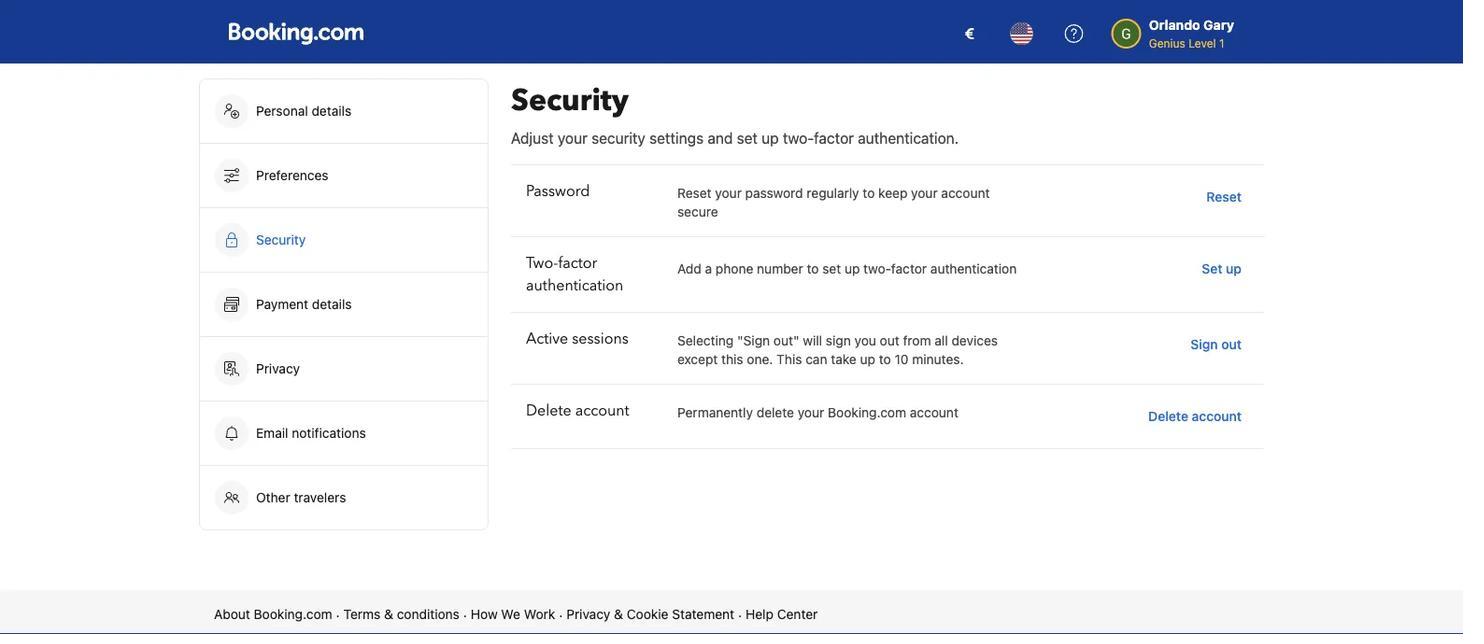Task type: describe. For each thing, give the bounding box(es) containing it.
1
[[1220, 36, 1225, 50]]

conditions
[[397, 607, 460, 622]]

selecting
[[678, 333, 734, 349]]

sign out
[[1191, 337, 1242, 352]]

password
[[526, 181, 590, 202]]

take
[[831, 352, 857, 367]]

delete
[[757, 405, 794, 421]]

other travelers
[[256, 490, 346, 506]]

minutes.
[[912, 352, 964, 367]]

terms
[[344, 607, 381, 622]]

1 horizontal spatial set
[[823, 261, 841, 277]]

& for privacy
[[614, 607, 623, 622]]

reset for reset your password regularly to keep your account secure
[[678, 186, 712, 201]]

authentication.
[[858, 129, 959, 147]]

settings
[[650, 129, 704, 147]]

two-factor authentication
[[526, 253, 624, 296]]

permanently
[[678, 405, 753, 421]]

you
[[855, 333, 877, 349]]

reset button
[[1199, 180, 1250, 214]]

email notifications
[[256, 426, 366, 441]]

except
[[678, 352, 718, 367]]

one.
[[747, 352, 773, 367]]

help center link
[[746, 606, 818, 624]]

account inside dropdown button
[[1192, 409, 1242, 424]]

to inside selecting "sign out" will sign you out from all devices except this one. this can take up to 10 minutes.
[[879, 352, 891, 367]]

account inside reset your password regularly to keep your account secure
[[942, 186, 990, 201]]

help center
[[746, 607, 818, 622]]

phone
[[716, 261, 754, 277]]

€
[[965, 25, 975, 43]]

number
[[757, 261, 803, 277]]

to for keep
[[863, 186, 875, 201]]

reset for reset
[[1207, 189, 1242, 205]]

orlando gary genius level 1
[[1149, 17, 1235, 50]]

about
[[214, 607, 250, 622]]

active sessions
[[526, 329, 629, 350]]

sign
[[1191, 337, 1218, 352]]

will
[[803, 333, 823, 349]]

privacy & cookie statement link
[[567, 606, 735, 624]]

out inside selecting "sign out" will sign you out from all devices except this one. this can take up to 10 minutes.
[[880, 333, 900, 349]]

password
[[745, 186, 803, 201]]

help
[[746, 607, 774, 622]]

set up
[[1202, 261, 1242, 277]]

secure
[[678, 204, 718, 220]]

details for payment details
[[312, 297, 352, 312]]

statement
[[672, 607, 735, 622]]

1 horizontal spatial two-
[[864, 261, 891, 277]]

keep
[[879, 186, 908, 201]]

personal
[[256, 103, 308, 119]]

details for personal details
[[312, 103, 352, 119]]

security
[[592, 129, 646, 147]]

and
[[708, 129, 733, 147]]

permanently delete your booking.com account
[[678, 405, 959, 421]]

account down minutes.
[[910, 405, 959, 421]]

can
[[806, 352, 828, 367]]

genius
[[1149, 36, 1186, 50]]

about booking.com
[[214, 607, 332, 622]]

set up button
[[1195, 252, 1250, 286]]

10
[[895, 352, 909, 367]]

other
[[256, 490, 290, 506]]

up inside selecting "sign out" will sign you out from all devices except this one. this can take up to 10 minutes.
[[860, 352, 876, 367]]

out"
[[774, 333, 800, 349]]

selecting "sign out" will sign you out from all devices except this one. this can take up to 10 minutes.
[[678, 333, 998, 367]]

email
[[256, 426, 288, 441]]

delete account inside delete account dropdown button
[[1149, 409, 1242, 424]]

this
[[777, 352, 802, 367]]

two- inside security adjust your security settings and set up two-factor authentication.
[[783, 129, 814, 147]]

set
[[1202, 261, 1223, 277]]

about booking.com link
[[214, 606, 332, 624]]

cookie
[[627, 607, 669, 622]]

other travelers link
[[200, 466, 488, 530]]

personal details link
[[200, 79, 488, 143]]



Task type: locate. For each thing, give the bounding box(es) containing it.
delete inside delete account dropdown button
[[1149, 409, 1189, 424]]

your right keep on the right
[[911, 186, 938, 201]]

1 horizontal spatial authentication
[[931, 261, 1017, 277]]

sign out button
[[1183, 328, 1250, 362]]

authentication up devices
[[931, 261, 1017, 277]]

1 horizontal spatial out
[[1222, 337, 1242, 352]]

0 vertical spatial privacy
[[256, 361, 300, 377]]

factor inside "two-factor authentication"
[[558, 253, 597, 274]]

out up 10
[[880, 333, 900, 349]]

orlando
[[1149, 17, 1201, 33]]

privacy link
[[200, 337, 488, 401]]

0 horizontal spatial reset
[[678, 186, 712, 201]]

0 horizontal spatial booking.com
[[254, 607, 332, 622]]

privacy down payment in the left top of the page
[[256, 361, 300, 377]]

€ button
[[947, 11, 992, 56]]

two-
[[783, 129, 814, 147], [864, 261, 891, 277]]

0 horizontal spatial out
[[880, 333, 900, 349]]

how
[[471, 607, 498, 622]]

0 horizontal spatial set
[[737, 129, 758, 147]]

1 vertical spatial set
[[823, 261, 841, 277]]

security adjust your security settings and set up two-factor authentication.
[[511, 80, 959, 147]]

from
[[903, 333, 931, 349]]

email notifications link
[[200, 402, 488, 465]]

out right "sign"
[[1222, 337, 1242, 352]]

reset up secure at the left top of the page
[[678, 186, 712, 201]]

preferences
[[256, 168, 329, 183]]

reset
[[678, 186, 712, 201], [1207, 189, 1242, 205]]

active
[[526, 329, 568, 350]]

delete account down "sign"
[[1149, 409, 1242, 424]]

0 vertical spatial booking.com
[[828, 405, 907, 421]]

add a phone number to set up two-factor authentication
[[678, 261, 1017, 277]]

adjust
[[511, 129, 554, 147]]

up inside set up dropdown button
[[1226, 261, 1242, 277]]

&
[[384, 607, 393, 622], [614, 607, 623, 622]]

payment details
[[256, 297, 355, 312]]

we
[[501, 607, 521, 622]]

delete account down active sessions
[[526, 401, 630, 421]]

security up adjust on the left top of the page
[[511, 80, 629, 121]]

0 horizontal spatial factor
[[558, 253, 597, 274]]

to for set
[[807, 261, 819, 277]]

1 horizontal spatial privacy
[[567, 607, 611, 622]]

0 vertical spatial security
[[511, 80, 629, 121]]

reset your password regularly to keep your account secure
[[678, 186, 990, 220]]

two-
[[526, 253, 558, 274]]

delete down active
[[526, 401, 572, 421]]

reset inside dropdown button
[[1207, 189, 1242, 205]]

gary
[[1204, 17, 1235, 33]]

two- up you
[[864, 261, 891, 277]]

payment details link
[[200, 273, 488, 336]]

& right terms
[[384, 607, 393, 622]]

account right keep on the right
[[942, 186, 990, 201]]

security inside 'link'
[[256, 232, 306, 248]]

authentication
[[931, 261, 1017, 277], [526, 276, 624, 296]]

up down you
[[860, 352, 876, 367]]

two- up password
[[783, 129, 814, 147]]

security for security adjust your security settings and set up two-factor authentication.
[[511, 80, 629, 121]]

1 horizontal spatial security
[[511, 80, 629, 121]]

factor inside security adjust your security settings and set up two-factor authentication.
[[814, 129, 854, 147]]

delete down the 'sign out' dropdown button
[[1149, 409, 1189, 424]]

2 horizontal spatial factor
[[891, 261, 927, 277]]

1 vertical spatial privacy
[[567, 607, 611, 622]]

regularly
[[807, 186, 859, 201]]

2 & from the left
[[614, 607, 623, 622]]

0 horizontal spatial &
[[384, 607, 393, 622]]

0 vertical spatial details
[[312, 103, 352, 119]]

details right payment in the left top of the page
[[312, 297, 352, 312]]

how we work link
[[471, 606, 555, 624]]

& for terms
[[384, 607, 393, 622]]

security for security
[[256, 232, 306, 248]]

work
[[524, 607, 555, 622]]

up right and
[[762, 129, 779, 147]]

1 horizontal spatial reset
[[1207, 189, 1242, 205]]

sign
[[826, 333, 851, 349]]

2 vertical spatial to
[[879, 352, 891, 367]]

security up payment in the left top of the page
[[256, 232, 306, 248]]

delete account
[[526, 401, 630, 421], [1149, 409, 1242, 424]]

booking.com down take
[[828, 405, 907, 421]]

booking.com right about
[[254, 607, 332, 622]]

2 details from the top
[[312, 297, 352, 312]]

all
[[935, 333, 948, 349]]

0 vertical spatial set
[[737, 129, 758, 147]]

factor
[[814, 129, 854, 147], [558, 253, 597, 274], [891, 261, 927, 277]]

level
[[1189, 36, 1216, 50]]

"sign
[[737, 333, 770, 349]]

reset up the set up
[[1207, 189, 1242, 205]]

notifications
[[292, 426, 366, 441]]

1 vertical spatial details
[[312, 297, 352, 312]]

1 details from the top
[[312, 103, 352, 119]]

set right and
[[737, 129, 758, 147]]

1 vertical spatial security
[[256, 232, 306, 248]]

factor down "password" at the left of page
[[558, 253, 597, 274]]

1 horizontal spatial delete account
[[1149, 409, 1242, 424]]

0 horizontal spatial security
[[256, 232, 306, 248]]

account down sessions
[[575, 401, 630, 421]]

devices
[[952, 333, 998, 349]]

1 horizontal spatial booking.com
[[828, 405, 907, 421]]

account
[[942, 186, 990, 201], [575, 401, 630, 421], [910, 405, 959, 421], [1192, 409, 1242, 424]]

your up secure at the left top of the page
[[715, 186, 742, 201]]

sessions
[[572, 329, 629, 350]]

details
[[312, 103, 352, 119], [312, 297, 352, 312]]

set inside security adjust your security settings and set up two-factor authentication.
[[737, 129, 758, 147]]

factor up regularly
[[814, 129, 854, 147]]

to left keep on the right
[[863, 186, 875, 201]]

0 horizontal spatial two-
[[783, 129, 814, 147]]

out
[[880, 333, 900, 349], [1222, 337, 1242, 352]]

terms & conditions
[[344, 607, 460, 622]]

details right personal
[[312, 103, 352, 119]]

out inside dropdown button
[[1222, 337, 1242, 352]]

add
[[678, 261, 702, 277]]

up down reset your password regularly to keep your account secure
[[845, 261, 860, 277]]

to inside reset your password regularly to keep your account secure
[[863, 186, 875, 201]]

to
[[863, 186, 875, 201], [807, 261, 819, 277], [879, 352, 891, 367]]

& left cookie
[[614, 607, 623, 622]]

0 horizontal spatial to
[[807, 261, 819, 277]]

1 horizontal spatial delete
[[1149, 409, 1189, 424]]

security
[[511, 80, 629, 121], [256, 232, 306, 248]]

authentication down two-
[[526, 276, 624, 296]]

1 vertical spatial to
[[807, 261, 819, 277]]

set right number
[[823, 261, 841, 277]]

privacy for privacy & cookie statement
[[567, 607, 611, 622]]

up right set
[[1226, 261, 1242, 277]]

terms & conditions link
[[344, 606, 460, 624]]

payment
[[256, 297, 308, 312]]

to right number
[[807, 261, 819, 277]]

a
[[705, 261, 712, 277]]

1 vertical spatial booking.com
[[254, 607, 332, 622]]

travelers
[[294, 490, 346, 506]]

1 horizontal spatial to
[[863, 186, 875, 201]]

privacy right work
[[567, 607, 611, 622]]

your inside security adjust your security settings and set up two-factor authentication.
[[558, 129, 588, 147]]

privacy
[[256, 361, 300, 377], [567, 607, 611, 622]]

0 horizontal spatial privacy
[[256, 361, 300, 377]]

1 horizontal spatial factor
[[814, 129, 854, 147]]

reset inside reset your password regularly to keep your account secure
[[678, 186, 712, 201]]

0 horizontal spatial authentication
[[526, 276, 624, 296]]

up inside security adjust your security settings and set up two-factor authentication.
[[762, 129, 779, 147]]

center
[[777, 607, 818, 622]]

security inside security adjust your security settings and set up two-factor authentication.
[[511, 80, 629, 121]]

0 horizontal spatial delete account
[[526, 401, 630, 421]]

1 horizontal spatial &
[[614, 607, 623, 622]]

how we work
[[471, 607, 555, 622]]

personal details
[[256, 103, 352, 119]]

2 horizontal spatial to
[[879, 352, 891, 367]]

account down the 'sign out' dropdown button
[[1192, 409, 1242, 424]]

security link
[[200, 208, 488, 272]]

this
[[722, 352, 744, 367]]

0 horizontal spatial delete
[[526, 401, 572, 421]]

delete account button
[[1141, 400, 1250, 434]]

your right adjust on the left top of the page
[[558, 129, 588, 147]]

your
[[558, 129, 588, 147], [715, 186, 742, 201], [911, 186, 938, 201], [798, 405, 825, 421]]

privacy for privacy
[[256, 361, 300, 377]]

your right delete
[[798, 405, 825, 421]]

1 & from the left
[[384, 607, 393, 622]]

booking.com
[[828, 405, 907, 421], [254, 607, 332, 622]]

0 vertical spatial two-
[[783, 129, 814, 147]]

to left 10
[[879, 352, 891, 367]]

factor up from
[[891, 261, 927, 277]]

0 vertical spatial to
[[863, 186, 875, 201]]

1 vertical spatial two-
[[864, 261, 891, 277]]

privacy & cookie statement
[[567, 607, 735, 622]]

preferences link
[[200, 144, 488, 207]]



Task type: vqa. For each thing, say whether or not it's contained in the screenshot.
DELETE ACCOUNT dropdown button
yes



